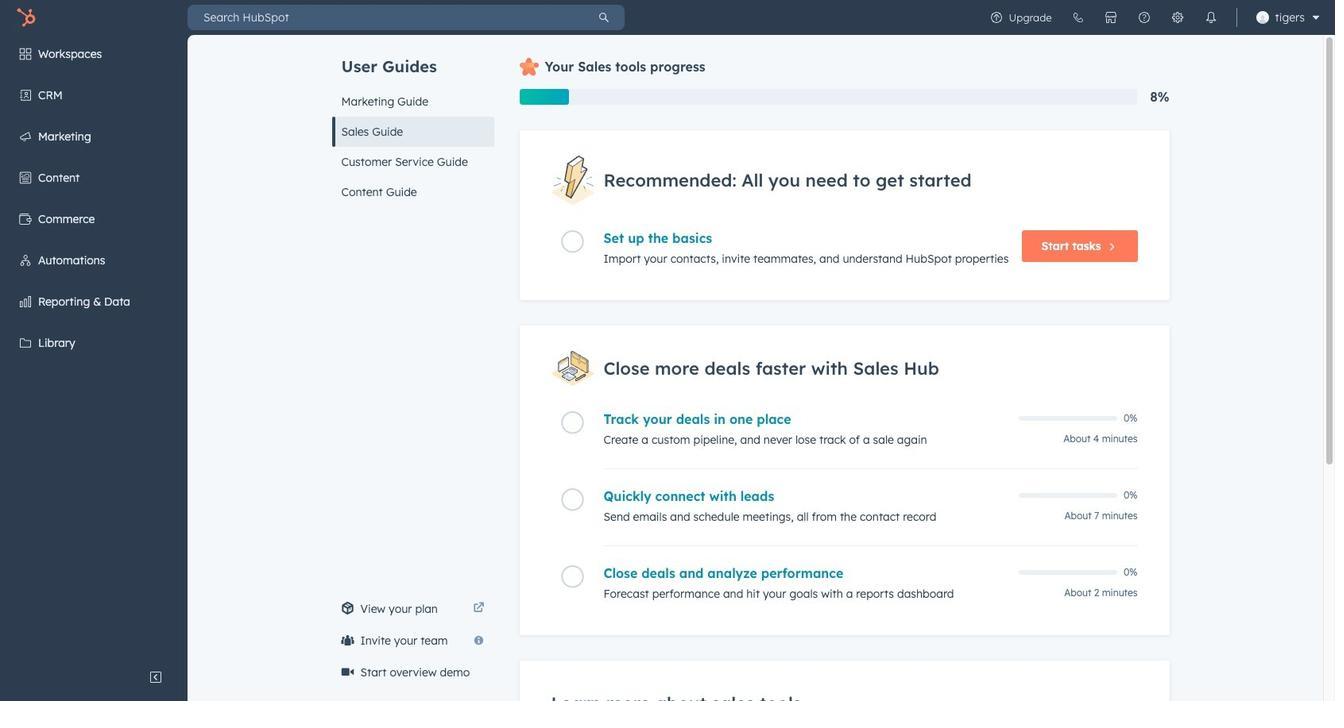 Task type: locate. For each thing, give the bounding box(es) containing it.
link opens in a new window image
[[473, 600, 484, 619]]

1 horizontal spatial menu
[[980, 0, 1326, 35]]

progress bar
[[519, 89, 569, 105]]

menu
[[980, 0, 1326, 35], [0, 35, 188, 662]]

notifications image
[[1205, 11, 1217, 24]]

settings image
[[1171, 11, 1184, 24]]

marketplaces image
[[1104, 11, 1117, 24]]



Task type: describe. For each thing, give the bounding box(es) containing it.
0 horizontal spatial menu
[[0, 35, 188, 662]]

howard n/a image
[[1256, 11, 1269, 24]]

user guides element
[[332, 35, 494, 207]]

Search HubSpot search field
[[188, 5, 583, 30]]

link opens in a new window image
[[473, 603, 484, 615]]

help image
[[1138, 11, 1151, 24]]



Task type: vqa. For each thing, say whether or not it's contained in the screenshot.
Search content search box
no



